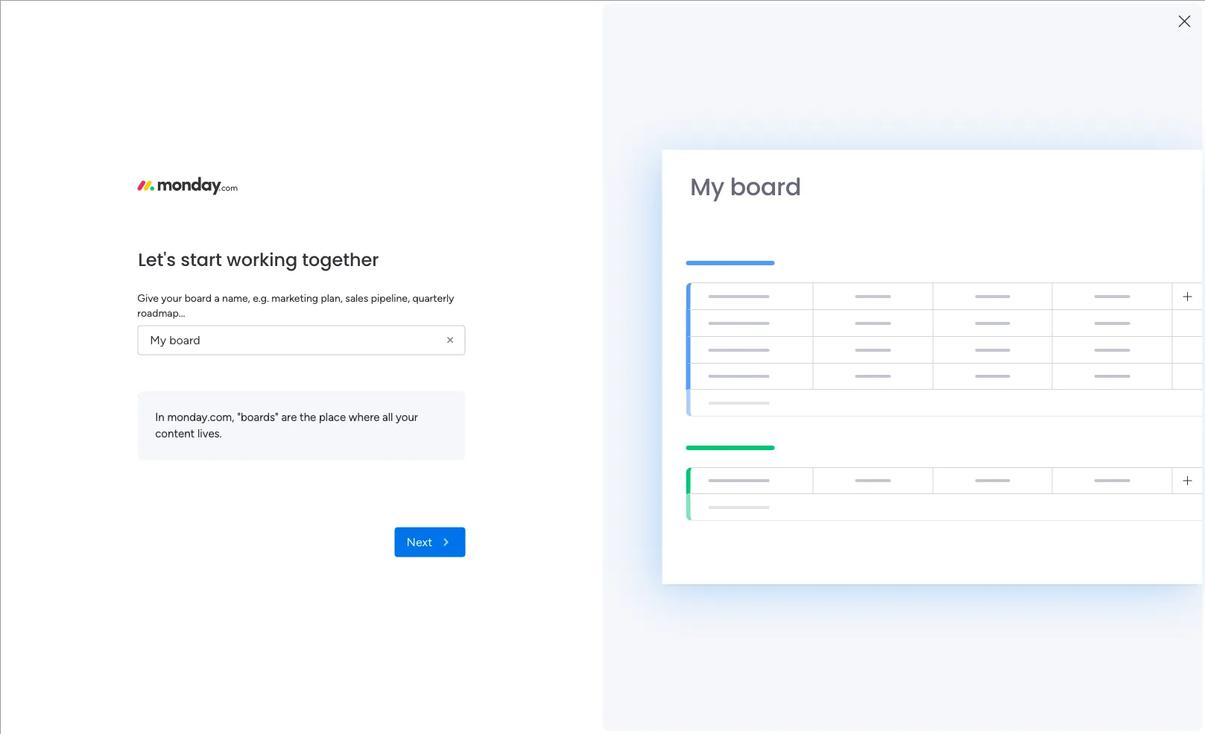 Task type: locate. For each thing, give the bounding box(es) containing it.
m
[[265, 456, 280, 478]]

logo image
[[137, 177, 237, 195]]

1 vertical spatial templates
[[1066, 489, 1119, 503]]

working
[[227, 247, 297, 271]]

your down account
[[1035, 157, 1058, 171]]

upload
[[996, 157, 1032, 171]]

my
[[690, 170, 724, 203], [251, 406, 270, 422]]

1 vertical spatial my
[[251, 406, 270, 422]]

complete
[[982, 113, 1041, 130]]

your up made
[[1002, 438, 1026, 452]]

0 horizontal spatial main
[[301, 451, 330, 467]]

Give your board a name, e.g. marketing plan, sales pipeline, quarterly roadmap... text field
[[137, 325, 465, 355]]

templates image image
[[973, 322, 1169, 425]]

getting
[[1018, 580, 1055, 593]]

1 vertical spatial your
[[1035, 157, 1058, 171]]

my for my board
[[690, 170, 724, 203]]

main right >
[[366, 297, 388, 310]]

a
[[214, 291, 220, 304]]

2 horizontal spatial your
[[1002, 438, 1026, 452]]

1 vertical spatial your
[[396, 410, 418, 423]]

1 horizontal spatial your
[[396, 410, 418, 423]]

close my workspaces image
[[230, 405, 248, 423]]

made
[[1003, 456, 1033, 470]]

0 horizontal spatial my
[[251, 406, 270, 422]]

your right all
[[396, 410, 418, 423]]

account
[[1029, 138, 1072, 152]]

next button
[[395, 527, 465, 557]]

workspace
[[391, 297, 441, 310], [333, 451, 398, 467]]

content
[[155, 427, 195, 440]]

complete your profile
[[982, 113, 1114, 130]]

0 vertical spatial your
[[161, 291, 182, 304]]

your for give
[[161, 291, 182, 304]]

workflow
[[1029, 438, 1078, 452]]

roadmap...
[[137, 306, 185, 319]]

setup account
[[996, 138, 1072, 152]]

ready-
[[968, 456, 1003, 470]]

open update feed (inbox) image
[[230, 355, 248, 373]]

with
[[1139, 438, 1162, 452]]

templates inside explore templates button
[[1066, 489, 1119, 503]]

your for complete
[[1045, 113, 1072, 130]]

setup
[[996, 138, 1027, 152]]

1 horizontal spatial board
[[730, 170, 801, 203]]

your inside in monday.com, "boards" are the place where all your content lives.
[[396, 410, 418, 423]]

0 vertical spatial my
[[690, 170, 724, 203]]

your inside boost your workflow in minutes with ready-made templates
[[1002, 438, 1026, 452]]

let's
[[138, 247, 176, 271]]

help center element
[[959, 637, 1183, 696]]

work
[[268, 297, 290, 310]]

your for upload
[[1035, 157, 1058, 171]]

give
[[137, 291, 159, 304]]

0 vertical spatial templates
[[1036, 456, 1089, 470]]

workspace image
[[255, 450, 291, 486]]

templates right explore
[[1066, 489, 1119, 503]]

are
[[281, 410, 297, 423]]

sales
[[345, 291, 368, 304]]

workspace right >
[[391, 297, 441, 310]]

your inside "link"
[[1035, 157, 1058, 171]]

0 vertical spatial main
[[366, 297, 388, 310]]

my for my workspaces
[[251, 406, 270, 422]]

jacob simon image
[[1163, 6, 1187, 30]]

"boards"
[[237, 410, 279, 423]]

main workspace
[[301, 451, 398, 467]]

in
[[155, 410, 164, 423]]

main down the
[[301, 451, 330, 467]]

board
[[730, 170, 801, 203], [185, 291, 212, 304]]

(inbox)
[[331, 356, 375, 372]]

1 vertical spatial board
[[185, 291, 212, 304]]

workspace down "where"
[[333, 451, 398, 467]]

your
[[1045, 113, 1072, 130], [1035, 157, 1058, 171]]

your
[[161, 291, 182, 304], [396, 410, 418, 423], [1002, 438, 1026, 452]]

templates down workflow
[[1036, 456, 1089, 470]]

upload your photo link
[[982, 156, 1183, 173]]

setup account link
[[982, 137, 1183, 154]]

name,
[[222, 291, 250, 304]]

photo
[[1060, 157, 1090, 171]]

workspaces
[[274, 406, 347, 422]]

started
[[1057, 580, 1092, 593]]

getting started learn how monday.com works
[[1018, 580, 1159, 610]]

project
[[271, 273, 311, 287]]

management
[[313, 273, 385, 287]]

0 vertical spatial board
[[730, 170, 801, 203]]

your up account
[[1045, 113, 1072, 130]]

place
[[319, 410, 346, 423]]

boost your workflow in minutes with ready-made templates
[[968, 438, 1162, 470]]

0 horizontal spatial board
[[185, 291, 212, 304]]

monday.com,
[[167, 410, 234, 423]]

1 vertical spatial workspace
[[333, 451, 398, 467]]

templates
[[1036, 456, 1089, 470], [1066, 489, 1119, 503]]

0 vertical spatial your
[[1045, 113, 1072, 130]]

2 vertical spatial your
[[1002, 438, 1026, 452]]

board inside give your board a name, e.g. marketing plan, sales pipeline, quarterly roadmap...
[[185, 291, 212, 304]]

together
[[302, 247, 379, 271]]

your inside give your board a name, e.g. marketing plan, sales pipeline, quarterly roadmap...
[[161, 291, 182, 304]]

your up roadmap...
[[161, 291, 182, 304]]

pipeline,
[[371, 291, 410, 304]]

works
[[1132, 597, 1159, 610]]

main
[[366, 297, 388, 310], [301, 451, 330, 467]]

0 horizontal spatial your
[[161, 291, 182, 304]]

>
[[357, 297, 363, 310]]

1 horizontal spatial my
[[690, 170, 724, 203]]

e.g.
[[253, 291, 269, 304]]



Task type: describe. For each thing, give the bounding box(es) containing it.
project management
[[271, 273, 385, 287]]

my board
[[690, 170, 801, 203]]

management
[[293, 297, 354, 310]]

1 vertical spatial main
[[301, 451, 330, 467]]

update feed (inbox)
[[251, 356, 375, 372]]

1 horizontal spatial main
[[366, 297, 388, 310]]

0
[[387, 357, 393, 370]]

check circle image
[[982, 140, 991, 151]]

monday.com
[[1069, 597, 1129, 610]]

give your board a name, e.g. marketing plan, sales pipeline, quarterly roadmap...
[[137, 291, 454, 319]]

circle o image
[[982, 159, 991, 170]]

feed
[[300, 356, 328, 372]]

getting started element
[[959, 565, 1183, 625]]

work management > main workspace
[[268, 297, 441, 310]]

in
[[1081, 438, 1090, 452]]

my workspaces
[[251, 406, 347, 422]]

update
[[251, 356, 297, 372]]

start
[[181, 247, 222, 271]]

explore templates button
[[968, 481, 1174, 511]]

the
[[300, 410, 316, 423]]

upload your photo
[[996, 157, 1090, 171]]

component image
[[249, 296, 262, 309]]

let's start working together
[[138, 247, 379, 271]]

lives.
[[197, 427, 222, 440]]

quarterly
[[413, 291, 454, 304]]

in monday.com, "boards" are the place where all your content lives.
[[155, 410, 418, 440]]

all
[[382, 410, 393, 423]]

boost
[[968, 438, 999, 452]]

marketing
[[272, 291, 318, 304]]

minutes
[[1093, 438, 1136, 452]]

plan,
[[321, 291, 343, 304]]

where
[[349, 410, 380, 423]]

templates inside boost your workflow in minutes with ready-made templates
[[1036, 456, 1089, 470]]

explore
[[1023, 489, 1063, 503]]

profile
[[1075, 113, 1114, 130]]

explore templates
[[1023, 489, 1119, 503]]

your for boost
[[1002, 438, 1026, 452]]

learn
[[1018, 597, 1044, 610]]

next
[[407, 535, 432, 549]]

0 vertical spatial workspace
[[391, 297, 441, 310]]

dapulse x slim image
[[1160, 108, 1178, 126]]

how
[[1046, 597, 1066, 610]]



Task type: vqa. For each thing, say whether or not it's contained in the screenshot.
right BOARD
yes



